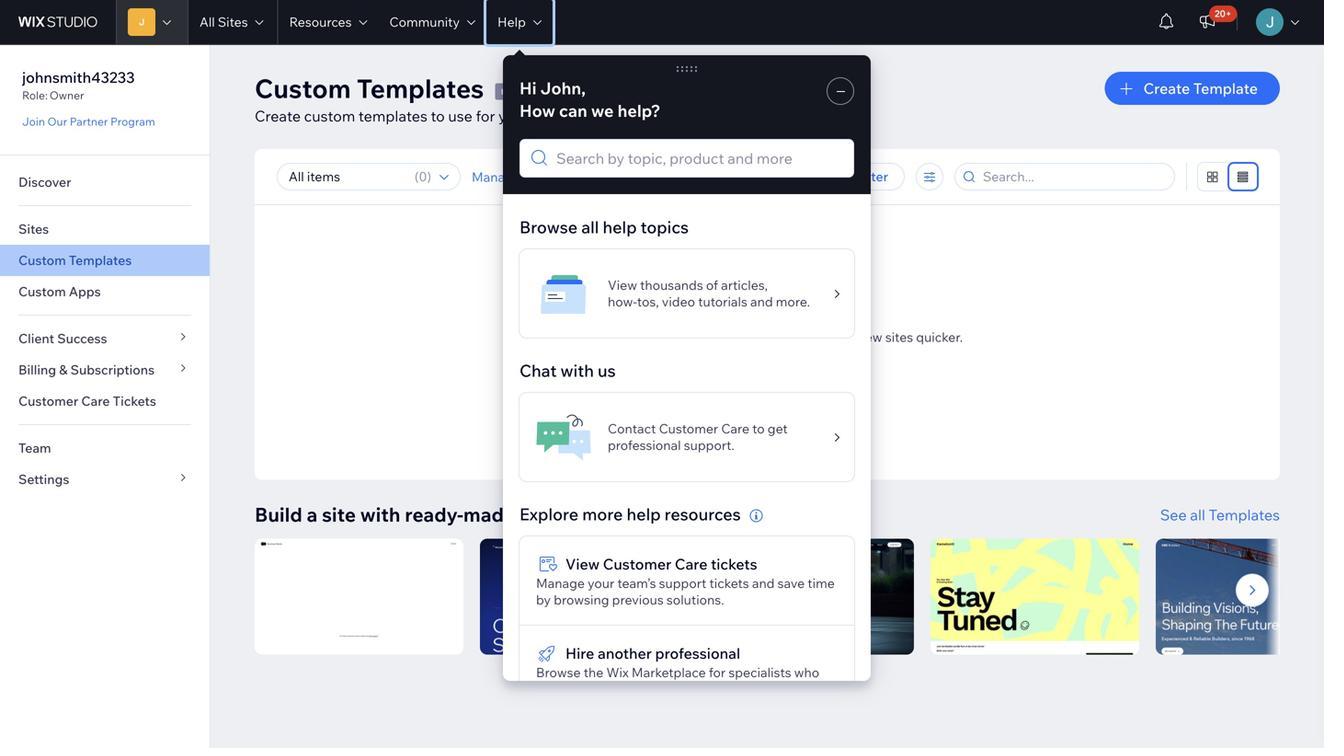 Task type: describe. For each thing, give the bounding box(es) containing it.
manage
[[472, 169, 521, 185]]

owner
[[50, 88, 84, 102]]

projects.
[[574, 107, 634, 125]]

our
[[47, 115, 67, 128]]

( 0 )
[[415, 168, 432, 184]]

with
[[361, 502, 401, 527]]

Unsaved view field
[[283, 164, 409, 190]]

resources
[[289, 14, 352, 30]]

customer care tickets
[[18, 393, 156, 409]]

custom apps
[[18, 283, 101, 299]]

settings
[[18, 471, 69, 487]]

client
[[533, 107, 571, 125]]

custom for custom apps link
[[18, 283, 66, 299]]

client success button
[[0, 323, 210, 354]]

custom
[[304, 107, 355, 125]]

customer
[[18, 393, 78, 409]]

create for custom
[[255, 107, 301, 125]]

sidebar element
[[0, 44, 211, 748]]

add
[[708, 329, 731, 345]]

0
[[419, 168, 427, 184]]

client
[[18, 330, 54, 346]]

manage view button
[[472, 169, 575, 185]]

custom for custom templates link
[[18, 252, 66, 268]]

see all templates
[[1161, 506, 1281, 524]]

join our partner program
[[22, 115, 155, 128]]

quicker.
[[917, 329, 963, 345]]

johnsmith43233
[[22, 68, 135, 86]]

help
[[498, 14, 526, 30]]

join
[[22, 115, 45, 128]]

a
[[307, 502, 318, 527]]

subscriptions
[[71, 362, 155, 378]]

learn
[[637, 107, 676, 125]]

exclusive
[[501, 87, 551, 96]]

2 vertical spatial your
[[734, 329, 761, 345]]

first
[[762, 301, 795, 322]]

see
[[1161, 506, 1188, 524]]

apps
[[69, 283, 101, 299]]

1 horizontal spatial for
[[554, 87, 572, 96]]

filter button
[[824, 163, 905, 190]]

custom templates inside sidebar "element"
[[18, 252, 132, 268]]

sites inside sidebar "element"
[[18, 221, 49, 237]]

j
[[139, 16, 145, 28]]

create template button
[[1106, 72, 1281, 105]]

care
[[81, 393, 110, 409]]

0 horizontal spatial studio
[[520, 502, 581, 527]]

1 horizontal spatial studio
[[595, 87, 629, 96]]

0 vertical spatial custom templates
[[255, 72, 484, 104]]

template
[[799, 301, 870, 322]]

templates inside sidebar "element"
[[69, 252, 132, 268]]

program
[[110, 115, 155, 128]]

build a site with ready-made studio templates
[[255, 502, 679, 527]]

use
[[448, 107, 473, 125]]

tickets
[[113, 393, 156, 409]]



Task type: vqa. For each thing, say whether or not it's contained in the screenshot.
Templates inside Sidebar element
yes



Task type: locate. For each thing, give the bounding box(es) containing it.
build
[[825, 329, 855, 345]]

1 horizontal spatial custom templates
[[255, 72, 484, 104]]

create inside the create your first template customize the design, add your apps, and build new sites quicker.
[[666, 301, 719, 322]]

0 horizontal spatial custom templates
[[18, 252, 132, 268]]

community
[[390, 14, 460, 30]]

custom
[[255, 72, 351, 104], [18, 252, 66, 268], [18, 283, 66, 299]]

0 horizontal spatial sites
[[18, 221, 49, 237]]

1 horizontal spatial create
[[666, 301, 719, 322]]

your
[[499, 107, 529, 125], [723, 301, 758, 322], [734, 329, 761, 345]]

manage view
[[472, 169, 553, 185]]

help button
[[487, 0, 553, 44]]

1 vertical spatial your
[[723, 301, 758, 322]]

build
[[255, 502, 303, 527]]

templates right all
[[1209, 506, 1281, 524]]

billing & subscriptions button
[[0, 354, 210, 386]]

settings button
[[0, 464, 210, 495]]

templates
[[357, 72, 484, 104], [69, 252, 132, 268], [1209, 506, 1281, 524]]

customer care tickets link
[[0, 386, 210, 417]]

join our partner program button
[[22, 113, 155, 130]]

team
[[18, 440, 51, 456]]

create your first template customize the design, add your apps, and build new sites quicker.
[[572, 301, 963, 345]]

0 vertical spatial sites
[[218, 14, 248, 30]]

templates up the to
[[357, 72, 484, 104]]

2 vertical spatial create
[[666, 301, 719, 322]]

for left 'wix'
[[554, 87, 572, 96]]

exclusive for wix studio
[[501, 87, 629, 96]]

2 horizontal spatial templates
[[1209, 506, 1281, 524]]

your down the exclusive in the top left of the page
[[499, 107, 529, 125]]

1 vertical spatial studio
[[520, 502, 581, 527]]

1 vertical spatial templates
[[69, 252, 132, 268]]

)
[[427, 168, 432, 184]]

1 vertical spatial sites
[[18, 221, 49, 237]]

client success
[[18, 330, 107, 346]]

1 vertical spatial custom
[[18, 252, 66, 268]]

templates
[[359, 107, 428, 125], [586, 502, 679, 527]]

0 horizontal spatial templates
[[69, 252, 132, 268]]

&
[[59, 362, 68, 378]]

custom up the custom apps
[[18, 252, 66, 268]]

sites
[[218, 14, 248, 30], [18, 221, 49, 237]]

templates inside button
[[1209, 506, 1281, 524]]

all
[[1191, 506, 1206, 524]]

custom templates link
[[0, 245, 210, 276]]

ready-
[[405, 502, 464, 527]]

sites right all
[[218, 14, 248, 30]]

the
[[639, 329, 659, 345]]

partner
[[70, 115, 108, 128]]

template
[[1194, 79, 1259, 98]]

0 vertical spatial custom
[[255, 72, 351, 104]]

0 vertical spatial for
[[554, 87, 572, 96]]

1 vertical spatial custom templates
[[18, 252, 132, 268]]

your right add
[[734, 329, 761, 345]]

all sites
[[200, 14, 248, 30]]

role:
[[22, 88, 48, 102]]

sites down discover in the left of the page
[[18, 221, 49, 237]]

custom templates
[[255, 72, 484, 104], [18, 252, 132, 268]]

custom templates up apps
[[18, 252, 132, 268]]

for right use
[[476, 107, 495, 125]]

all
[[200, 14, 215, 30]]

0 vertical spatial create
[[1144, 79, 1191, 98]]

create inside button
[[1144, 79, 1191, 98]]

1 horizontal spatial sites
[[218, 14, 248, 30]]

2 vertical spatial templates
[[1209, 506, 1281, 524]]

and
[[800, 329, 822, 345]]

your up add
[[723, 301, 758, 322]]

1 vertical spatial templates
[[586, 502, 679, 527]]

custom left apps
[[18, 283, 66, 299]]

for
[[554, 87, 572, 96], [476, 107, 495, 125]]

0 horizontal spatial create
[[255, 107, 301, 125]]

1 horizontal spatial templates
[[357, 72, 484, 104]]

create up design,
[[666, 301, 719, 322]]

2 vertical spatial custom
[[18, 283, 66, 299]]

sites
[[886, 329, 914, 345]]

0 vertical spatial templates
[[359, 107, 428, 125]]

more
[[679, 107, 715, 125]]

list
[[255, 539, 1325, 655]]

new
[[858, 329, 883, 345]]

0 vertical spatial studio
[[595, 87, 629, 96]]

create custom templates to use for your client projects. learn more
[[255, 107, 715, 125]]

custom up "custom" on the top left of the page
[[255, 72, 351, 104]]

create left "template"
[[1144, 79, 1191, 98]]

1 vertical spatial for
[[476, 107, 495, 125]]

studio
[[595, 87, 629, 96], [520, 502, 581, 527]]

custom apps link
[[0, 276, 210, 307]]

studio up projects.
[[595, 87, 629, 96]]

sites link
[[0, 213, 210, 245]]

custom templates up "custom" on the top left of the page
[[255, 72, 484, 104]]

billing
[[18, 362, 56, 378]]

apps,
[[764, 329, 797, 345]]

wix
[[574, 87, 592, 96]]

design,
[[661, 329, 705, 345]]

0 horizontal spatial for
[[476, 107, 495, 125]]

0 horizontal spatial templates
[[359, 107, 428, 125]]

0 vertical spatial templates
[[357, 72, 484, 104]]

made
[[464, 502, 515, 527]]

billing & subscriptions
[[18, 362, 155, 378]]

discover
[[18, 174, 71, 190]]

see all templates button
[[1161, 504, 1281, 526]]

customize
[[572, 329, 636, 345]]

studio right made
[[520, 502, 581, 527]]

create template
[[1144, 79, 1259, 98]]

view
[[524, 169, 553, 185]]

filter
[[858, 168, 889, 184]]

create left "custom" on the top left of the page
[[255, 107, 301, 125]]

(
[[415, 168, 419, 184]]

to
[[431, 107, 445, 125]]

team link
[[0, 432, 210, 464]]

2 horizontal spatial create
[[1144, 79, 1191, 98]]

1 vertical spatial create
[[255, 107, 301, 125]]

learn more button
[[637, 105, 715, 127]]

johnsmith43233 role: owner
[[22, 68, 135, 102]]

site
[[322, 502, 356, 527]]

discover link
[[0, 167, 210, 198]]

create for your
[[666, 301, 719, 322]]

success
[[57, 330, 107, 346]]

0 vertical spatial your
[[499, 107, 529, 125]]

j button
[[116, 0, 188, 44]]

20+
[[1215, 8, 1232, 19]]

templates down sites link
[[69, 252, 132, 268]]

1 horizontal spatial templates
[[586, 502, 679, 527]]

Search... field
[[978, 164, 1169, 190]]

create
[[1144, 79, 1191, 98], [255, 107, 301, 125], [666, 301, 719, 322]]

create for template
[[1144, 79, 1191, 98]]



